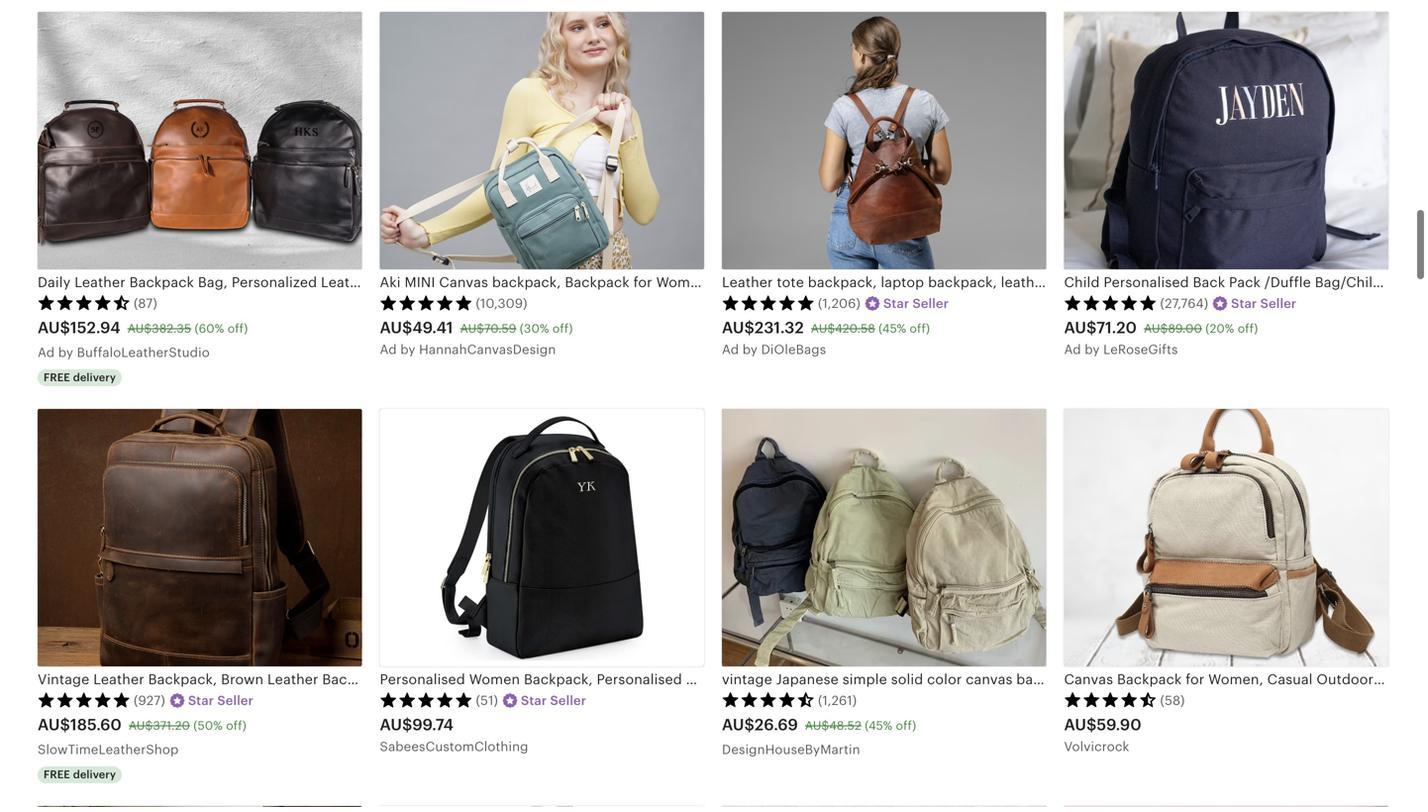 Task type: vqa. For each thing, say whether or not it's contained in the screenshot.
$ 24.95 NorthwindSupply
no



Task type: locate. For each thing, give the bounding box(es) containing it.
(60%
[[195, 322, 224, 335]]

5 out of 5 stars image up 71.20
[[1064, 295, 1157, 311]]

152.94
[[70, 319, 121, 337]]

b for 49.41
[[400, 342, 409, 357]]

1 vertical spatial free
[[44, 769, 70, 781]]

a inside 'au$ 71.20 au$ 89.00 (20% off) a d b y lerosegifts'
[[1064, 342, 1073, 357]]

star right (1,206)
[[884, 296, 910, 311]]

d left diolebags
[[731, 342, 739, 357]]

off) for 185.60
[[226, 719, 247, 732]]

2 delivery from the top
[[73, 769, 116, 781]]

5 out of 5 stars image up the 49.41
[[380, 295, 473, 311]]

off)
[[228, 322, 248, 335], [553, 322, 573, 335], [910, 322, 930, 335], [1238, 322, 1258, 335], [226, 719, 247, 732], [896, 719, 917, 732]]

free for 152.94
[[44, 371, 70, 384]]

(45% inside au$ 231.32 au$ 420.58 (45% off) a d b y diolebags
[[879, 322, 907, 335]]

70.59
[[484, 322, 517, 335]]

off) inside au$ 231.32 au$ 420.58 (45% off) a d b y diolebags
[[910, 322, 930, 335]]

star seller
[[884, 296, 949, 311], [1231, 296, 1297, 311], [188, 693, 254, 708], [521, 693, 587, 708]]

(45%
[[879, 322, 907, 335], [865, 719, 893, 732]]

off) right 420.58
[[910, 322, 930, 335]]

off) inside 'au$ 71.20 au$ 89.00 (20% off) a d b y lerosegifts'
[[1238, 322, 1258, 335]]

au$ inside au$ 26.69 au$ 48.52 (45% off)
[[805, 719, 829, 732]]

59.90
[[1097, 716, 1142, 734]]

seller
[[913, 296, 949, 311], [1261, 296, 1297, 311], [217, 693, 254, 708], [550, 693, 587, 708]]

seller up (50% at the left of the page
[[217, 693, 254, 708]]

star seller up the (20%
[[1231, 296, 1297, 311]]

5 out of 5 stars image for 231.32
[[722, 295, 815, 311]]

4.5 out of 5 stars image up the 152.94
[[38, 295, 131, 311]]

star up the (20%
[[1231, 296, 1257, 311]]

au$ 185.60 au$ 371.20 (50% off)
[[38, 716, 247, 734]]

d inside au$ 49.41 au$ 70.59 (30% off) a d b y hannahcanvasdesign
[[389, 342, 397, 357]]

d
[[389, 342, 397, 357], [731, 342, 739, 357], [1073, 342, 1081, 357], [46, 345, 55, 360]]

a for 49.41
[[380, 342, 389, 357]]

off) right 48.52
[[896, 719, 917, 732]]

(45% right 48.52
[[865, 719, 893, 732]]

au$ 99.74 sabeescustomclothing
[[380, 716, 529, 754]]

5 out of 5 stars image up the 185.60
[[38, 692, 131, 708]]

b inside au$ 49.41 au$ 70.59 (30% off) a d b y hannahcanvasdesign
[[400, 342, 409, 357]]

y down 71.20
[[1093, 342, 1100, 357]]

y down the 231.32
[[751, 342, 758, 357]]

b inside au$ 231.32 au$ 420.58 (45% off) a d b y diolebags
[[743, 342, 751, 357]]

(20%
[[1206, 322, 1235, 335]]

0 vertical spatial free
[[44, 371, 70, 384]]

off) right the (20%
[[1238, 322, 1258, 335]]

free down a d b y buffaloleatherstudio
[[44, 371, 70, 384]]

5 out of 5 stars image up the "99.74"
[[380, 692, 473, 708]]

y inside au$ 231.32 au$ 420.58 (45% off) a d b y diolebags
[[751, 342, 758, 357]]

(10,309)
[[476, 296, 528, 311]]

d left lerosegifts at top
[[1073, 342, 1081, 357]]

au$ 231.32 au$ 420.58 (45% off) a d b y diolebags
[[722, 319, 930, 357]]

b left hannahcanvasdesign
[[400, 342, 409, 357]]

b
[[400, 342, 409, 357], [743, 342, 751, 357], [1085, 342, 1093, 357], [58, 345, 67, 360]]

b left lerosegifts at top
[[1085, 342, 1093, 357]]

1 vertical spatial (45%
[[865, 719, 893, 732]]

1 vertical spatial delivery
[[73, 769, 116, 781]]

5 out of 5 stars image for 185.60
[[38, 692, 131, 708]]

b left diolebags
[[743, 342, 751, 357]]

y for 71.20
[[1093, 342, 1100, 357]]

5 out of 5 stars image for 49.41
[[380, 295, 473, 311]]

4.5 out of 5 stars image
[[38, 295, 131, 311], [722, 692, 815, 708], [1064, 692, 1157, 708]]

1 horizontal spatial 4.5 out of 5 stars image
[[722, 692, 815, 708]]

off) right "(60%"
[[228, 322, 248, 335]]

(27,764)
[[1160, 296, 1209, 311]]

y inside 'au$ 71.20 au$ 89.00 (20% off) a d b y lerosegifts'
[[1093, 342, 1100, 357]]

1 free delivery from the top
[[44, 371, 116, 384]]

y down the 49.41
[[408, 342, 416, 357]]

1 free from the top
[[44, 371, 70, 384]]

0 horizontal spatial 4.5 out of 5 stars image
[[38, 295, 131, 311]]

delivery
[[73, 371, 116, 384], [73, 769, 116, 781]]

4.5 out of 5 stars image for 152.94
[[38, 295, 131, 311]]

d for 231.32
[[731, 342, 739, 357]]

au$ 71.20 au$ 89.00 (20% off) a d b y lerosegifts
[[1064, 319, 1258, 357]]

off) inside au$ 185.60 au$ 371.20 (50% off)
[[226, 719, 247, 732]]

2 free from the top
[[44, 769, 70, 781]]

d inside au$ 231.32 au$ 420.58 (45% off) a d b y diolebags
[[731, 342, 739, 357]]

free down the slowtimeleathershop
[[44, 769, 70, 781]]

1 vertical spatial free delivery
[[44, 769, 116, 781]]

d inside 'au$ 71.20 au$ 89.00 (20% off) a d b y lerosegifts'
[[1073, 342, 1081, 357]]

au$ 26.69 au$ 48.52 (45% off)
[[722, 716, 917, 734]]

free for 185.60
[[44, 769, 70, 781]]

diolebags
[[761, 342, 826, 357]]

au$ inside au$ 152.94 au$ 382.35 (60% off)
[[127, 322, 152, 335]]

off) for 26.69
[[896, 719, 917, 732]]

a
[[380, 342, 389, 357], [722, 342, 731, 357], [1064, 342, 1073, 357], [38, 345, 47, 360]]

off) right (50% at the left of the page
[[226, 719, 247, 732]]

1 delivery from the top
[[73, 371, 116, 384]]

star seller right (1,206)
[[884, 296, 949, 311]]

delivery down a d b y buffaloleatherstudio
[[73, 371, 116, 384]]

a inside au$ 231.32 au$ 420.58 (45% off) a d b y diolebags
[[722, 342, 731, 357]]

a for 231.32
[[722, 342, 731, 357]]

0 vertical spatial (45%
[[879, 322, 907, 335]]

4.5 out of 5 stars image up 59.90
[[1064, 692, 1157, 708]]

free
[[44, 371, 70, 384], [44, 769, 70, 781]]

free delivery down the slowtimeleathershop
[[44, 769, 116, 781]]

free delivery down a d b y buffaloleatherstudio
[[44, 371, 116, 384]]

volvicrock
[[1064, 740, 1130, 754]]

0 vertical spatial free delivery
[[44, 371, 116, 384]]

a inside au$ 49.41 au$ 70.59 (30% off) a d b y hannahcanvasdesign
[[380, 342, 389, 357]]

0 vertical spatial delivery
[[73, 371, 116, 384]]

aki mini canvas backpack, backpack for women, teens gift, birthday gift, travel backpack, weekend backpack, gift for her, anniversary gift image
[[380, 12, 704, 269]]

off) right (30%
[[553, 322, 573, 335]]

delivery down the slowtimeleathershop
[[73, 769, 116, 781]]

(45% right 420.58
[[879, 322, 907, 335]]

au$
[[38, 319, 70, 337], [380, 319, 412, 337], [722, 319, 755, 337], [1064, 319, 1097, 337], [127, 322, 152, 335], [460, 322, 484, 335], [811, 322, 835, 335], [1144, 322, 1168, 335], [38, 716, 70, 734], [380, 716, 412, 734], [722, 716, 755, 734], [1064, 716, 1097, 734], [129, 719, 153, 732], [805, 719, 829, 732]]

off) inside au$ 49.41 au$ 70.59 (30% off) a d b y hannahcanvasdesign
[[553, 322, 573, 335]]

star seller up (50% at the left of the page
[[188, 693, 254, 708]]

y down the 152.94
[[66, 345, 73, 360]]

b for 231.32
[[743, 342, 751, 357]]

star
[[884, 296, 910, 311], [1231, 296, 1257, 311], [188, 693, 214, 708], [521, 693, 547, 708]]

2 free delivery from the top
[[44, 769, 116, 781]]

delivery for 152.94
[[73, 371, 116, 384]]

off) inside au$ 152.94 au$ 382.35 (60% off)
[[228, 322, 248, 335]]

(45% inside au$ 26.69 au$ 48.52 (45% off)
[[865, 719, 893, 732]]

d for 71.20
[[1073, 342, 1081, 357]]

5 out of 5 stars image for 71.20
[[1064, 295, 1157, 311]]

free delivery for 185.60
[[44, 769, 116, 781]]

382.35
[[152, 322, 191, 335]]

5 out of 5 stars image
[[380, 295, 473, 311], [722, 295, 815, 311], [1064, 295, 1157, 311], [38, 692, 131, 708], [380, 692, 473, 708]]

au$ 152.94 au$ 382.35 (60% off)
[[38, 319, 248, 337]]

5 out of 5 stars image up the 231.32
[[722, 295, 815, 311]]

y inside au$ 49.41 au$ 70.59 (30% off) a d b y hannahcanvasdesign
[[408, 342, 416, 357]]

b inside 'au$ 71.20 au$ 89.00 (20% off) a d b y lerosegifts'
[[1085, 342, 1093, 357]]

d left hannahcanvasdesign
[[389, 342, 397, 357]]

4.5 out of 5 stars image up 26.69
[[722, 692, 815, 708]]

(30%
[[520, 322, 549, 335]]

buffaloleatherstudio
[[77, 345, 210, 360]]

(51)
[[476, 693, 498, 708]]

star seller for 231.32
[[884, 296, 949, 311]]

star right the (51)
[[521, 693, 547, 708]]

y
[[408, 342, 416, 357], [751, 342, 758, 357], [1093, 342, 1100, 357], [66, 345, 73, 360]]

185.60
[[70, 716, 122, 734]]

seller right (27,764) on the right of page
[[1261, 296, 1297, 311]]

d left buffaloleatherstudio on the left top
[[46, 345, 55, 360]]

star up (50% at the left of the page
[[188, 693, 214, 708]]

seller right (1,206)
[[913, 296, 949, 311]]

leather tote backpack, laptop backpack, leather backpack, personalized backpack, backpack purse, gift for her image
[[722, 12, 1047, 269]]

4.5 out of 5 stars image for 26.69
[[722, 692, 815, 708]]

(927)
[[134, 693, 165, 708]]

b left buffaloleatherstudio on the left top
[[58, 345, 67, 360]]

(45% for 231.32
[[879, 322, 907, 335]]

free delivery
[[44, 371, 116, 384], [44, 769, 116, 781]]

vintage leather backpack, brown leather backpack, rucksack, personalized men leather backpack, hipster backpack gifts for him her image
[[38, 409, 362, 667]]

off) inside au$ 26.69 au$ 48.52 (45% off)
[[896, 719, 917, 732]]

y for 49.41
[[408, 342, 416, 357]]



Task type: describe. For each thing, give the bounding box(es) containing it.
26.69
[[755, 716, 798, 734]]

a for 71.20
[[1064, 342, 1073, 357]]

canvas backpack for women, casual outdoor backpack, canvas backpack for school, unisex backpack for work and travel image
[[1064, 409, 1389, 667]]

slowtimeleathershop
[[38, 743, 179, 757]]

371.20
[[153, 719, 190, 732]]

(50%
[[193, 719, 223, 732]]

48.52
[[829, 719, 862, 732]]

a d b y buffaloleatherstudio
[[38, 345, 210, 360]]

off) for 71.20
[[1238, 322, 1258, 335]]

star seller right the (51)
[[521, 693, 587, 708]]

star seller for 71.20
[[1231, 296, 1297, 311]]

y for 231.32
[[751, 342, 758, 357]]

au$ 49.41 au$ 70.59 (30% off) a d b y hannahcanvasdesign
[[380, 319, 573, 357]]

(1,261)
[[818, 693, 857, 708]]

off) for 152.94
[[228, 322, 248, 335]]

au$ inside au$ 99.74 sabeescustomclothing
[[380, 716, 412, 734]]

sabeescustomclothing
[[380, 740, 529, 754]]

lerosegifts
[[1104, 342, 1178, 357]]

off) for 231.32
[[910, 322, 930, 335]]

seller for 185.60
[[217, 693, 254, 708]]

delivery for 185.60
[[73, 769, 116, 781]]

child personalised back pack /duffle bag/children gifts/monogrammed school bag/back pack/hospital bag /personalized gift/ overnight backpack image
[[1064, 12, 1389, 269]]

seller right the (51)
[[550, 693, 587, 708]]

d for 49.41
[[389, 342, 397, 357]]

seller for 231.32
[[913, 296, 949, 311]]

231.32
[[755, 319, 804, 337]]

420.58
[[835, 322, 875, 335]]

b for 71.20
[[1085, 342, 1093, 357]]

free delivery for 152.94
[[44, 371, 116, 384]]

personalised women backpack, personalised bag with initials, faux leather rucksack, travel backpack, hand luggage bag, laptop bag image
[[380, 409, 704, 667]]

49.41
[[412, 319, 453, 337]]

2 horizontal spatial 4.5 out of 5 stars image
[[1064, 692, 1157, 708]]

(58)
[[1160, 693, 1185, 708]]

seller for 71.20
[[1261, 296, 1297, 311]]

au$ 59.90 volvicrock
[[1064, 716, 1142, 754]]

au$ inside au$ 185.60 au$ 371.20 (50% off)
[[129, 719, 153, 732]]

star seller for 185.60
[[188, 693, 254, 708]]

vintage japanese simple solid color canvas backpack,fashion large capacity backpack,casual backpack women travel bag ,japan and korean style image
[[722, 409, 1047, 667]]

au$ inside au$ 59.90 volvicrock
[[1064, 716, 1097, 734]]

71.20
[[1097, 319, 1137, 337]]

designhousebymartin
[[722, 743, 861, 757]]

(45% for 26.69
[[865, 719, 893, 732]]

hannahcanvasdesign
[[419, 342, 556, 357]]

(87)
[[134, 296, 157, 311]]

off) for 49.41
[[553, 322, 573, 335]]

(1,206)
[[818, 296, 861, 311]]

99.74
[[412, 716, 454, 734]]

89.00
[[1168, 322, 1202, 335]]

star for 71.20
[[1231, 296, 1257, 311]]

star for 185.60
[[188, 693, 214, 708]]

daily leather backpack bag, personalized leather backpack, travel backpack rucksack ,leather backpack for laptop image
[[38, 12, 362, 269]]

star for 231.32
[[884, 296, 910, 311]]



